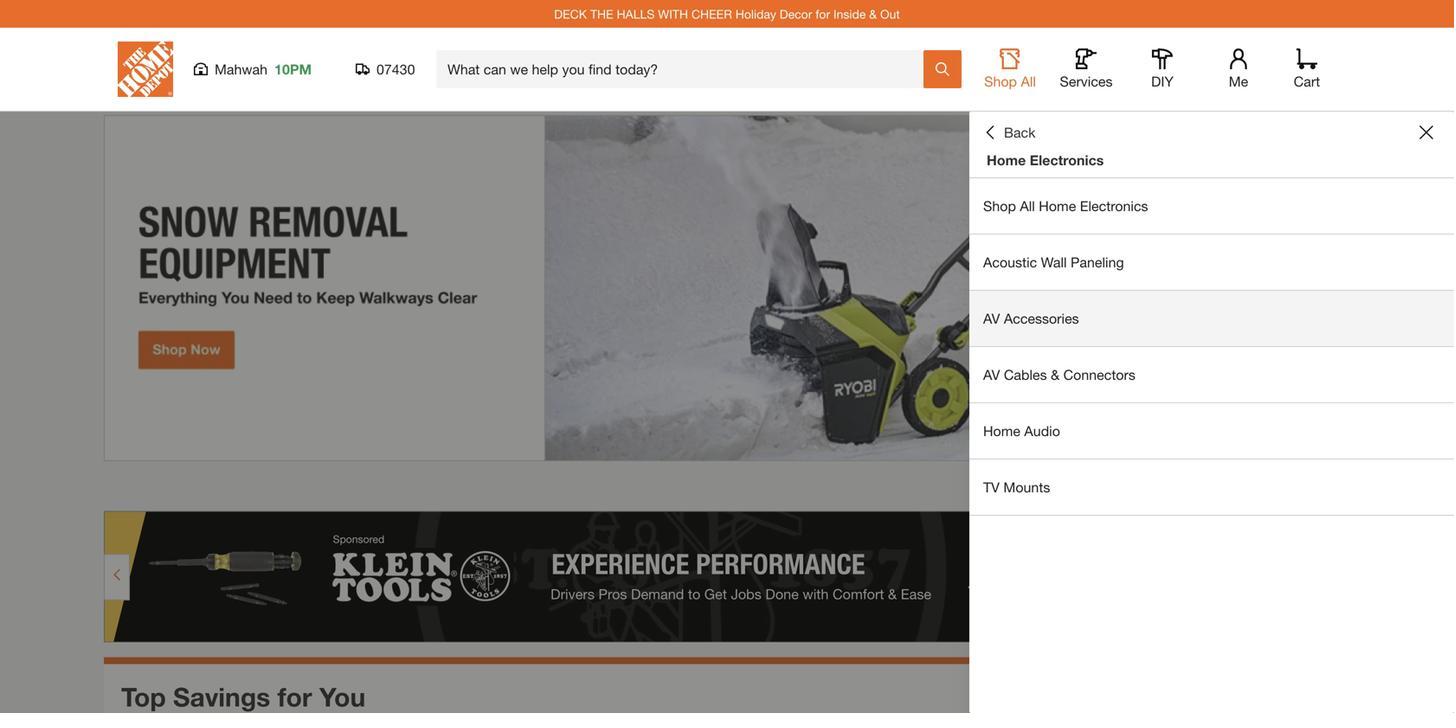 Task type: locate. For each thing, give the bounding box(es) containing it.
2 av from the top
[[983, 367, 1000, 383]]

for left inside
[[816, 7, 830, 21]]

mounts
[[1004, 479, 1050, 496]]

all
[[1021, 73, 1036, 90], [1020, 198, 1035, 214]]

decor
[[780, 7, 812, 21]]

1 vertical spatial av
[[983, 367, 1000, 383]]

1 horizontal spatial &
[[1051, 367, 1060, 383]]

home audio link
[[970, 403, 1454, 459]]

all for shop all
[[1021, 73, 1036, 90]]

top savings for you
[[121, 682, 366, 712]]

1 vertical spatial all
[[1020, 198, 1035, 214]]

1 vertical spatial home
[[1039, 198, 1076, 214]]

image for snow removal equipment everything you need to keep walkways clear image
[[104, 115, 1350, 461]]

0 vertical spatial for
[[816, 7, 830, 21]]

07430
[[377, 61, 415, 77]]

mahwah 10pm
[[215, 61, 312, 77]]

you
[[319, 682, 366, 712]]

home down home electronics
[[1039, 198, 1076, 214]]

shop for shop all
[[984, 73, 1017, 90]]

out
[[880, 7, 900, 21]]

home
[[987, 152, 1026, 168], [1039, 198, 1076, 214], [983, 423, 1021, 439]]

1 vertical spatial electronics
[[1080, 198, 1148, 214]]

1 horizontal spatial for
[[816, 7, 830, 21]]

shop up back button
[[984, 73, 1017, 90]]

shop up acoustic
[[983, 198, 1016, 214]]

av
[[983, 310, 1000, 327], [983, 367, 1000, 383]]

0 horizontal spatial for
[[278, 682, 312, 712]]

holiday
[[736, 7, 776, 21]]

home left audio
[[983, 423, 1021, 439]]

savings
[[173, 682, 270, 712]]

electronics
[[1030, 152, 1104, 168], [1080, 198, 1148, 214]]

menu containing shop all home electronics
[[970, 178, 1454, 516]]

shop all home electronics
[[983, 198, 1148, 214]]

all inside button
[[1021, 73, 1036, 90]]

with
[[658, 7, 688, 21]]

cart
[[1294, 73, 1320, 90]]

menu
[[970, 178, 1454, 516]]

home inside home audio link
[[983, 423, 1021, 439]]

shop
[[984, 73, 1017, 90], [983, 198, 1016, 214]]

all for shop all home electronics
[[1020, 198, 1035, 214]]

for
[[816, 7, 830, 21], [278, 682, 312, 712]]

electronics up paneling
[[1080, 198, 1148, 214]]

the home depot logo image
[[118, 42, 173, 97]]

1 vertical spatial for
[[278, 682, 312, 712]]

1 av from the top
[[983, 310, 1000, 327]]

for left you
[[278, 682, 312, 712]]

0 vertical spatial all
[[1021, 73, 1036, 90]]

shop inside button
[[984, 73, 1017, 90]]

10pm
[[274, 61, 312, 77]]

& left out on the top right
[[869, 7, 877, 21]]

electronics up shop all home electronics
[[1030, 152, 1104, 168]]

av left cables
[[983, 367, 1000, 383]]

me
[[1229, 73, 1249, 90]]

audio
[[1024, 423, 1060, 439]]

cables
[[1004, 367, 1047, 383]]

& right cables
[[1051, 367, 1060, 383]]

av inside av cables & connectors link
[[983, 367, 1000, 383]]

0 horizontal spatial &
[[869, 7, 877, 21]]

&
[[869, 7, 877, 21], [1051, 367, 1060, 383]]

shop for shop all home electronics
[[983, 198, 1016, 214]]

all up "back"
[[1021, 73, 1036, 90]]

accessories
[[1004, 310, 1079, 327]]

back button
[[983, 124, 1036, 141]]

07430 button
[[356, 61, 416, 78]]

tv mounts link
[[970, 460, 1454, 515]]

0 vertical spatial shop
[[984, 73, 1017, 90]]

What can we help you find today? search field
[[448, 51, 923, 87]]

2 vertical spatial home
[[983, 423, 1021, 439]]

drawer close image
[[1420, 126, 1434, 139]]

av cables & connectors link
[[970, 347, 1454, 403]]

1 vertical spatial shop
[[983, 198, 1016, 214]]

1 vertical spatial &
[[1051, 367, 1060, 383]]

0 vertical spatial av
[[983, 310, 1000, 327]]

all down home electronics
[[1020, 198, 1035, 214]]

cart link
[[1288, 48, 1326, 90]]

home down back button
[[987, 152, 1026, 168]]

av inside av accessories link
[[983, 310, 1000, 327]]

0 vertical spatial home
[[987, 152, 1026, 168]]

av left accessories
[[983, 310, 1000, 327]]

the
[[590, 7, 613, 21]]

diy button
[[1135, 48, 1190, 90]]



Task type: describe. For each thing, give the bounding box(es) containing it.
av accessories link
[[970, 291, 1454, 346]]

home electronics
[[987, 152, 1104, 168]]

shop all button
[[983, 48, 1038, 90]]

deck the halls with cheer holiday decor for inside & out
[[554, 7, 900, 21]]

cheer
[[692, 7, 732, 21]]

top
[[121, 682, 166, 712]]

paneling
[[1071, 254, 1124, 271]]

diy
[[1151, 73, 1174, 90]]

deck
[[554, 7, 587, 21]]

inside
[[834, 7, 866, 21]]

tv
[[983, 479, 1000, 496]]

0 vertical spatial electronics
[[1030, 152, 1104, 168]]

home inside shop all home electronics link
[[1039, 198, 1076, 214]]

wall
[[1041, 254, 1067, 271]]

deck the halls with cheer holiday decor for inside & out link
[[554, 7, 900, 21]]

halls
[[617, 7, 655, 21]]

0 vertical spatial &
[[869, 7, 877, 21]]

av accessories
[[983, 310, 1079, 327]]

feedback link image
[[1431, 293, 1454, 386]]

acoustic wall paneling link
[[970, 235, 1454, 290]]

shop all
[[984, 73, 1036, 90]]

me button
[[1211, 48, 1266, 90]]

home audio
[[983, 423, 1060, 439]]

back
[[1004, 124, 1036, 141]]

acoustic
[[983, 254, 1037, 271]]

av for av cables & connectors
[[983, 367, 1000, 383]]

tv mounts
[[983, 479, 1050, 496]]

home for home electronics
[[987, 152, 1026, 168]]

services
[[1060, 73, 1113, 90]]

acoustic wall paneling
[[983, 254, 1124, 271]]

shop all home electronics link
[[970, 178, 1454, 234]]

av cables & connectors
[[983, 367, 1136, 383]]

av for av accessories
[[983, 310, 1000, 327]]

services button
[[1059, 48, 1114, 90]]

mahwah
[[215, 61, 268, 77]]

home for home audio
[[983, 423, 1021, 439]]

connectors
[[1064, 367, 1136, 383]]



Task type: vqa. For each thing, say whether or not it's contained in the screenshot.
Demand's "check availability"
no



